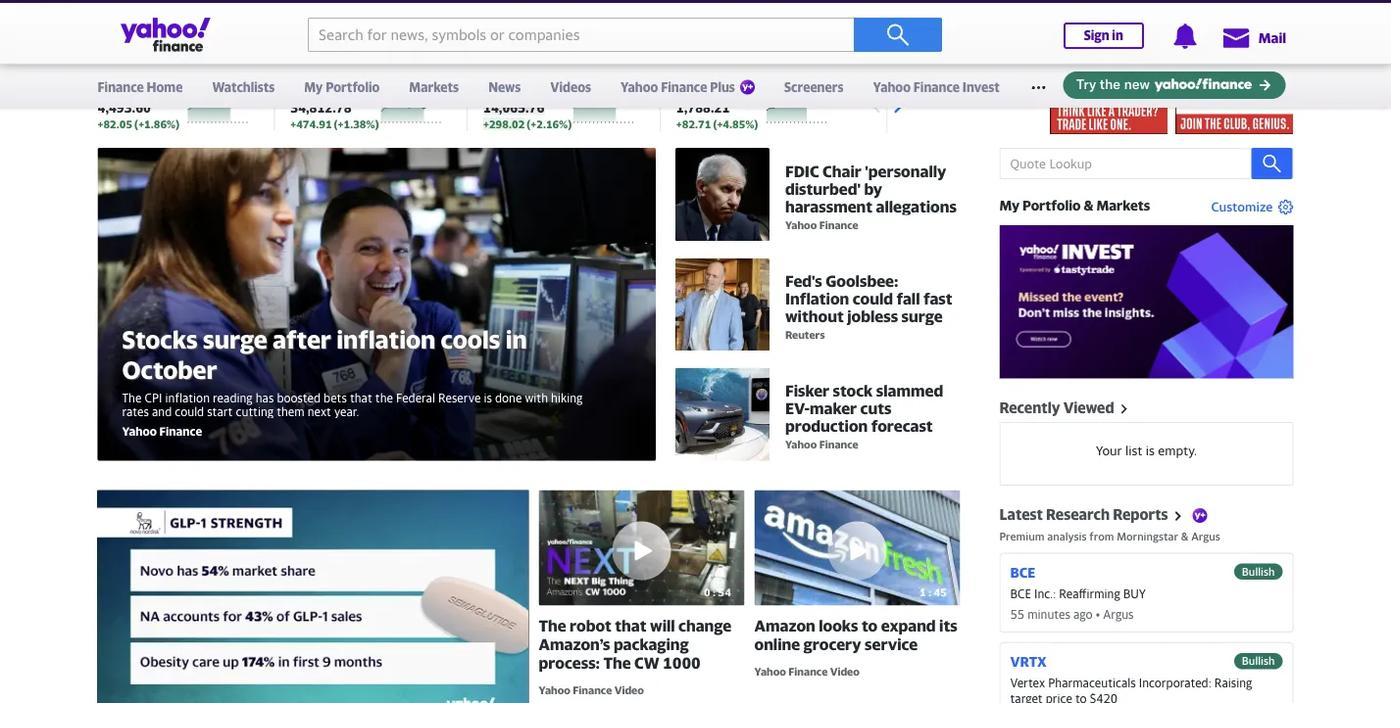 Task type: describe. For each thing, give the bounding box(es) containing it.
recently viewed
[[1000, 399, 1114, 417]]

news
[[488, 79, 521, 95]]

videos
[[550, 79, 591, 95]]

45
[[934, 586, 947, 599]]

with
[[525, 391, 548, 405]]

ev-
[[785, 400, 810, 418]]

maker
[[810, 400, 857, 418]]

sign
[[1084, 28, 1109, 43]]

try the new yahoo finance image
[[1063, 71, 1286, 99]]

yahoo finance plus
[[621, 79, 735, 95]]

reuters
[[785, 329, 825, 341]]

next
[[308, 405, 331, 418]]

1 vertical spatial &
[[1181, 530, 1189, 543]]

previous image
[[860, 90, 890, 120]]

vrtx link
[[1010, 654, 1047, 671]]

by
[[864, 179, 883, 198]]

hours
[[1212, 56, 1241, 69]]

u.s.
[[1097, 56, 1116, 69]]

0 vertical spatial argus
[[1191, 530, 1221, 543]]

fall
[[897, 290, 920, 308]]

54
[[718, 586, 731, 599]]

(+4.85%)
[[713, 118, 758, 130]]

and
[[152, 405, 172, 418]]

bullish for bce
[[1242, 566, 1275, 579]]

slammed
[[876, 382, 943, 401]]

your list is empty.
[[1096, 444, 1197, 459]]

minutes inside bce inc.: reaffirming buy 55 minutes ago • argus
[[1028, 608, 1071, 621]]

34,812.78
[[290, 100, 352, 115]]

my portfolio & markets
[[1000, 197, 1150, 214]]

fisker stock slammed ev-maker cuts production forecast yahoo finance
[[785, 382, 943, 452]]

$420
[[1090, 692, 1118, 704]]

missed the event? image
[[1000, 225, 1294, 379]]

fed's
[[785, 272, 822, 290]]

online
[[754, 636, 800, 654]]

•
[[1096, 608, 1100, 621]]

jobless
[[847, 307, 898, 326]]

could inside fed's goolsbee: inflation could fall fast without jobless surge reuters
[[853, 290, 893, 308]]

that inside stocks surge after inflation cools in october the cpi inflation reading has boosted bets that the federal reserve is done with hiking rates and could start cutting them next year. yahoo finance
[[350, 391, 372, 405]]

that inside the robot that will change amazon's packaging process: the cw 1000
[[615, 617, 647, 636]]

russell
[[676, 79, 717, 94]]

amazon's
[[539, 636, 610, 654]]

amazon looks to expand its online grocery service
[[754, 617, 958, 654]]

my portfolio link
[[304, 67, 380, 104]]

invest
[[963, 79, 1000, 95]]

1 vertical spatial the
[[539, 617, 566, 636]]

55
[[1010, 608, 1025, 621]]

+298.02
[[483, 118, 525, 130]]

premium analysis from morningstar & argus
[[1000, 530, 1221, 543]]

yahoo down process:
[[539, 685, 571, 697]]

finance inside 'fisker stock slammed ev-maker cuts production forecast yahoo finance'
[[819, 439, 859, 452]]

grocery
[[804, 636, 861, 654]]

advertisement region down the u.s.
[[1051, 75, 1168, 134]]

finance inside fdic chair 'personally disturbed' by harassment allegations yahoo finance
[[819, 219, 859, 231]]

in inside stocks surge after inflation cools in october the cpi inflation reading has boosted bets that the federal reserve is done with hiking rates and could start cutting them next year. yahoo finance
[[506, 325, 527, 354]]

stocks surge after inflation cools in october image
[[98, 148, 656, 461]]

the inside stocks surge after inflation cools in october the cpi inflation reading has boosted bets that the federal reserve is done with hiking rates and could start cutting them next year. yahoo finance
[[122, 391, 142, 405]]

reaffirming
[[1059, 588, 1120, 601]]

harassment
[[785, 197, 873, 216]]

finance inside stocks surge after inflation cools in october the cpi inflation reading has boosted bets that the federal reserve is done with hiking rates and could start cutting them next year. yahoo finance
[[159, 425, 202, 439]]

close
[[1163, 56, 1189, 69]]

mail link
[[1221, 20, 1286, 55]]

screeners link
[[784, 67, 844, 104]]

dow 30 link
[[290, 79, 335, 94]]

inc.:
[[1034, 588, 1056, 601]]

robot
[[570, 617, 612, 636]]

production
[[785, 417, 868, 436]]

advertisement region up the russell
[[220, 0, 1171, 36]]

player iframe element
[[98, 491, 529, 704]]

amazon looks to expand its online grocery service image
[[754, 491, 960, 607]]

ago
[[1074, 608, 1093, 621]]

cutting
[[236, 405, 274, 418]]

yahoo inside 'fisker stock slammed ev-maker cuts production forecast yahoo finance'
[[785, 439, 817, 452]]

'personally
[[865, 162, 946, 180]]

yahoo finance invest link
[[873, 67, 1000, 104]]

vertex
[[1010, 677, 1045, 691]]

inflation
[[785, 290, 849, 308]]

change
[[679, 617, 732, 636]]

russell 2000 1,788.21 +82.71 (+4.85%)
[[676, 79, 758, 130]]

start
[[207, 405, 233, 418]]

+82.05
[[98, 118, 132, 130]]

its
[[939, 617, 958, 636]]

portfolio for my portfolio
[[326, 79, 380, 95]]

list
[[1126, 444, 1143, 459]]

plus
[[710, 79, 735, 95]]

1 horizontal spatial inflation
[[337, 325, 436, 354]]

yahoo finance invest
[[873, 79, 1000, 95]]

0 vertical spatial minutes
[[1252, 56, 1294, 69]]

notifications image
[[1172, 24, 1198, 49]]

customize button
[[1201, 199, 1294, 217]]

stocks
[[122, 325, 198, 354]]

the robot that will change amazon's packaging process: the cw 1000
[[539, 617, 732, 673]]

fed's goolsbee: inflation could fall fast without jobless surge image
[[676, 258, 770, 352]]

yahoo inside yahoo finance invest link
[[873, 79, 911, 95]]

video for process:
[[614, 685, 644, 697]]

fisker stock slammed ev-maker cuts production forecast image
[[676, 368, 770, 462]]

reports
[[1113, 506, 1168, 524]]

1 : 45
[[920, 586, 947, 599]]

my portfolio
[[304, 79, 380, 95]]

sign in
[[1084, 28, 1123, 43]]

vertex pharmaceuticals incorporated: raising target price to $420
[[1010, 677, 1252, 704]]

reading
[[213, 391, 253, 405]]

viewed
[[1063, 399, 1114, 417]]

nasdaq link
[[483, 79, 528, 94]]

watchlists link
[[212, 67, 275, 104]]

bce for bce inc.: reaffirming buy 55 minutes ago • argus
[[1010, 588, 1031, 601]]

s&p
[[98, 79, 121, 94]]

the robot that will change amazon's packaging process: the cw 1000 image
[[539, 491, 745, 607]]

2 horizontal spatial the
[[603, 654, 631, 673]]

Quote Lookup text field
[[1000, 148, 1294, 179]]

1000
[[663, 654, 701, 673]]

to inside amazon looks to expand its online grocery service
[[862, 617, 878, 636]]

latest
[[1000, 506, 1043, 524]]

1 vertical spatial 1
[[920, 586, 926, 599]]

yahoo finance video for amazon's
[[539, 685, 644, 697]]

markets inside 'section'
[[1097, 197, 1150, 214]]

section containing recently viewed
[[1000, 148, 1294, 704]]

yahoo finance premium logo image
[[740, 80, 755, 95]]

to inside vertex pharmaceuticals incorporated: raising target price to $420
[[1075, 692, 1087, 704]]

yahoo inside yahoo finance plus link
[[621, 79, 658, 95]]



Task type: locate. For each thing, give the bounding box(es) containing it.
0 : 54
[[704, 586, 731, 599]]

morningstar
[[1117, 530, 1179, 543]]

yahoo finance video down grocery
[[754, 666, 860, 679]]

2 bullish from the top
[[1242, 655, 1275, 668]]

1 horizontal spatial surge
[[902, 307, 943, 326]]

is inside 'section'
[[1146, 444, 1155, 459]]

: left 45
[[929, 586, 932, 599]]

nasdaq
[[483, 79, 528, 94]]

minutes down inc.:
[[1028, 608, 1071, 621]]

bce up 55
[[1010, 588, 1031, 601]]

to right the looks
[[862, 617, 878, 636]]

yahoo finance video down process:
[[539, 685, 644, 697]]

amazon
[[754, 617, 816, 636]]

forecast
[[871, 417, 933, 436]]

is
[[484, 391, 492, 405], [1146, 444, 1155, 459]]

2 horizontal spatial in
[[1191, 56, 1200, 69]]

0 horizontal spatial search image
[[886, 23, 910, 47]]

yahoo inside stocks surge after inflation cools in october the cpi inflation reading has boosted bets that the federal reserve is done with hiking rates and could start cutting them next year. yahoo finance
[[122, 425, 157, 439]]

surge right the jobless
[[902, 307, 943, 326]]

0 vertical spatial bullish
[[1242, 566, 1275, 579]]

the
[[122, 391, 142, 405], [539, 617, 566, 636], [603, 654, 631, 673]]

finance
[[98, 79, 144, 95], [661, 79, 707, 95], [914, 79, 960, 95], [819, 219, 859, 231], [159, 425, 202, 439], [819, 439, 859, 452], [789, 666, 828, 679], [573, 685, 612, 697]]

finance home
[[98, 79, 183, 95]]

in
[[1112, 28, 1123, 43], [1191, 56, 1200, 69], [506, 325, 527, 354]]

0
[[704, 586, 711, 599]]

& down quote lookup text box
[[1084, 197, 1094, 214]]

federal
[[396, 391, 435, 405]]

bets
[[324, 391, 347, 405]]

s&p 500 link
[[98, 79, 148, 94]]

stocks surge after inflation cools in october the cpi inflation reading has boosted bets that the federal reserve is done with hiking rates and could start cutting them next year. yahoo finance
[[122, 325, 583, 439]]

: for its
[[929, 586, 932, 599]]

is left done
[[484, 391, 492, 405]]

has
[[256, 391, 274, 405]]

1 horizontal spatial yahoo finance video
[[754, 666, 860, 679]]

0 vertical spatial search image
[[886, 23, 910, 47]]

1 left 45
[[920, 586, 926, 599]]

search image
[[886, 23, 910, 47], [1262, 154, 1282, 173]]

the left cpi
[[122, 391, 142, 405]]

the left robot
[[539, 617, 566, 636]]

argus right •
[[1103, 608, 1134, 621]]

argus right morningstar
[[1191, 530, 1221, 543]]

videos link
[[550, 67, 591, 104]]

recently
[[1000, 399, 1060, 417]]

advertisement region
[[220, 0, 1171, 36], [1051, 75, 1168, 134], [1176, 75, 1294, 134]]

0 vertical spatial the
[[122, 391, 142, 405]]

1 bullish from the top
[[1242, 566, 1275, 579]]

video down "cw"
[[614, 685, 644, 697]]

0 vertical spatial that
[[350, 391, 372, 405]]

1 horizontal spatial could
[[853, 290, 893, 308]]

bce inside bce inc.: reaffirming buy 55 minutes ago • argus
[[1010, 588, 1031, 601]]

russell 2000 link
[[676, 79, 751, 94]]

fed's goolsbee: inflation could fall fast without jobless surge reuters
[[785, 272, 952, 341]]

yahoo finance video
[[754, 666, 860, 679], [539, 685, 644, 697]]

0 horizontal spatial &
[[1084, 197, 1094, 214]]

1 horizontal spatial that
[[615, 617, 647, 636]]

0 horizontal spatial portfolio
[[326, 79, 380, 95]]

my right allegations
[[1000, 197, 1020, 214]]

1 horizontal spatial in
[[1112, 28, 1123, 43]]

1 vertical spatial to
[[1075, 692, 1087, 704]]

1 horizontal spatial the
[[539, 617, 566, 636]]

rates
[[122, 405, 149, 418]]

u.s. markets close in 2 hours 1 minutes
[[1097, 56, 1294, 69]]

0 vertical spatial in
[[1112, 28, 1123, 43]]

my for my portfolio & markets
[[1000, 197, 1020, 214]]

bullish for vrtx
[[1242, 655, 1275, 668]]

portfolio for my portfolio & markets
[[1023, 197, 1081, 214]]

0 horizontal spatial is
[[484, 391, 492, 405]]

1 bce from the top
[[1010, 565, 1035, 581]]

markets left news
[[409, 79, 459, 95]]

bce
[[1010, 565, 1035, 581], [1010, 588, 1031, 601]]

1 horizontal spatial argus
[[1191, 530, 1221, 543]]

finance home link
[[98, 67, 183, 104]]

search image up yahoo finance invest link
[[886, 23, 910, 47]]

0 horizontal spatial argus
[[1103, 608, 1134, 621]]

markets down quote lookup text box
[[1097, 197, 1150, 214]]

could left fall
[[853, 290, 893, 308]]

in right sign
[[1112, 28, 1123, 43]]

1 horizontal spatial video
[[830, 666, 860, 679]]

0 vertical spatial &
[[1084, 197, 1094, 214]]

1 vertical spatial bce
[[1010, 588, 1031, 601]]

video
[[830, 666, 860, 679], [614, 685, 644, 697]]

&
[[1084, 197, 1094, 214], [1181, 530, 1189, 543]]

video for service
[[830, 666, 860, 679]]

yahoo down the rates
[[122, 425, 157, 439]]

0 horizontal spatial markets
[[409, 79, 459, 95]]

surge inside stocks surge after inflation cools in october the cpi inflation reading has boosted bets that the federal reserve is done with hiking rates and could start cutting them next year. yahoo finance
[[203, 325, 267, 354]]

my for my portfolio
[[304, 79, 323, 95]]

0 horizontal spatial :
[[713, 586, 716, 599]]

0 vertical spatial video
[[830, 666, 860, 679]]

section
[[1000, 148, 1294, 704]]

0 vertical spatial yahoo finance video
[[754, 666, 860, 679]]

to down pharmaceuticals
[[1075, 692, 1087, 704]]

analysis
[[1047, 530, 1087, 543]]

& right morningstar
[[1181, 530, 1189, 543]]

1 vertical spatial argus
[[1103, 608, 1134, 621]]

0 vertical spatial bce
[[1010, 565, 1035, 581]]

0 horizontal spatial minutes
[[1028, 608, 1071, 621]]

0 vertical spatial could
[[853, 290, 893, 308]]

0 horizontal spatial could
[[175, 405, 204, 418]]

1 horizontal spatial my
[[1000, 197, 1020, 214]]

+474.91
[[290, 118, 332, 130]]

search image up customize button in the right of the page
[[1262, 154, 1282, 173]]

1 horizontal spatial :
[[929, 586, 932, 599]]

packaging
[[614, 636, 689, 654]]

bce for bce
[[1010, 565, 1035, 581]]

0 horizontal spatial surge
[[203, 325, 267, 354]]

your
[[1096, 444, 1122, 459]]

1 vertical spatial inflation
[[165, 391, 210, 405]]

1 vertical spatial in
[[1191, 56, 1200, 69]]

could right and
[[175, 405, 204, 418]]

latest research reports
[[1000, 506, 1168, 524]]

yahoo inside fdic chair 'personally disturbed' by harassment allegations yahoo finance
[[785, 219, 817, 231]]

surge inside fed's goolsbee: inflation could fall fast without jobless surge reuters
[[902, 307, 943, 326]]

yahoo down "harassment"
[[785, 219, 817, 231]]

500
[[124, 79, 148, 94]]

4,493.60
[[98, 100, 151, 115]]

(+1.38%)
[[334, 118, 379, 130]]

cpi
[[145, 391, 162, 405]]

is right list
[[1146, 444, 1155, 459]]

1 horizontal spatial markets
[[1097, 197, 1150, 214]]

1 vertical spatial my
[[1000, 197, 1020, 214]]

my
[[304, 79, 323, 95], [1000, 197, 1020, 214]]

year.
[[334, 405, 359, 418]]

research
[[1046, 506, 1110, 524]]

in inside "link"
[[1112, 28, 1123, 43]]

goolsbee:
[[826, 272, 898, 290]]

1 horizontal spatial search image
[[1262, 154, 1282, 173]]

0 horizontal spatial yahoo finance video
[[539, 685, 644, 697]]

yahoo finance plus link
[[621, 67, 755, 108]]

surge up reading
[[203, 325, 267, 354]]

target
[[1010, 692, 1043, 704]]

2
[[1203, 56, 1209, 69]]

1 vertical spatial portfolio
[[1023, 197, 1081, 214]]

mail
[[1259, 30, 1286, 46]]

0 vertical spatial my
[[304, 79, 323, 95]]

2 vertical spatial the
[[603, 654, 631, 673]]

price
[[1046, 692, 1072, 704]]

1 horizontal spatial is
[[1146, 444, 1155, 459]]

markets link
[[409, 67, 459, 104]]

2 vertical spatial in
[[506, 325, 527, 354]]

disturbed'
[[785, 179, 861, 198]]

1 vertical spatial yahoo finance video
[[539, 685, 644, 697]]

hiking
[[551, 391, 583, 405]]

will
[[650, 617, 675, 636]]

home
[[147, 79, 183, 95]]

that left will
[[615, 617, 647, 636]]

: right 0
[[713, 586, 716, 599]]

advertisement region down hours
[[1176, 75, 1294, 134]]

yahoo left the russell
[[621, 79, 658, 95]]

0 vertical spatial portfolio
[[326, 79, 380, 95]]

boosted
[[277, 391, 321, 405]]

fdic chair 'personally disturbed' by harassment allegations image
[[676, 148, 770, 242]]

30
[[319, 79, 335, 94]]

1 vertical spatial could
[[175, 405, 204, 418]]

cw
[[634, 654, 659, 673]]

1 : from the left
[[713, 586, 716, 599]]

pharmaceuticals
[[1048, 677, 1136, 691]]

october
[[122, 355, 217, 385]]

portfolio
[[326, 79, 380, 95], [1023, 197, 1081, 214]]

cuts
[[860, 400, 892, 418]]

minutes
[[1252, 56, 1294, 69], [1028, 608, 1071, 621]]

1 right hours
[[1243, 56, 1250, 69]]

1 horizontal spatial 1
[[1243, 56, 1250, 69]]

fast
[[923, 290, 952, 308]]

0 horizontal spatial 1
[[920, 586, 926, 599]]

looks
[[819, 617, 858, 636]]

is inside stocks surge after inflation cools in october the cpi inflation reading has boosted bets that the federal reserve is done with hiking rates and could start cutting them next year. yahoo finance
[[484, 391, 492, 405]]

my up 34,812.78
[[304, 79, 323, 95]]

Search for news, symbols or companies text field
[[308, 18, 854, 52]]

video down grocery
[[830, 666, 860, 679]]

without
[[785, 307, 844, 326]]

(+2.16%)
[[527, 118, 572, 130]]

0 horizontal spatial my
[[304, 79, 323, 95]]

bce link
[[1010, 565, 1035, 581]]

0 horizontal spatial in
[[506, 325, 527, 354]]

fisker
[[785, 382, 830, 401]]

in left 2
[[1191, 56, 1200, 69]]

0 horizontal spatial video
[[614, 685, 644, 697]]

1 vertical spatial bullish
[[1242, 655, 1275, 668]]

1 vertical spatial markets
[[1097, 197, 1150, 214]]

from
[[1090, 530, 1114, 543]]

0 vertical spatial inflation
[[337, 325, 436, 354]]

yahoo
[[621, 79, 658, 95], [873, 79, 911, 95], [785, 219, 817, 231], [122, 425, 157, 439], [785, 439, 817, 452], [754, 666, 786, 679], [539, 685, 571, 697]]

0 horizontal spatial to
[[862, 617, 878, 636]]

bce inc.: reaffirming buy 55 minutes ago • argus
[[1010, 588, 1146, 621]]

1,788.21
[[676, 100, 730, 115]]

0 vertical spatial is
[[484, 391, 492, 405]]

2 : from the left
[[929, 586, 932, 599]]

screeners
[[784, 79, 844, 95]]

1 horizontal spatial to
[[1075, 692, 1087, 704]]

1 horizontal spatial &
[[1181, 530, 1189, 543]]

1 horizontal spatial minutes
[[1252, 56, 1294, 69]]

to
[[862, 617, 878, 636], [1075, 692, 1087, 704]]

the left "cw"
[[603, 654, 631, 673]]

could inside stocks surge after inflation cools in october the cpi inflation reading has boosted bets that the federal reserve is done with hiking rates and could start cutting them next year. yahoo finance
[[175, 405, 204, 418]]

inflation up the
[[337, 325, 436, 354]]

0 horizontal spatial the
[[122, 391, 142, 405]]

0 vertical spatial 1
[[1243, 56, 1250, 69]]

that left the
[[350, 391, 372, 405]]

process:
[[539, 654, 600, 673]]

0 vertical spatial to
[[862, 617, 878, 636]]

yahoo finance video for online
[[754, 666, 860, 679]]

cools
[[441, 325, 500, 354]]

nasdaq 14,065.76 +298.02 (+2.16%)
[[483, 79, 572, 130]]

2 bce from the top
[[1010, 588, 1031, 601]]

in right the cools at the left of the page
[[506, 325, 527, 354]]

bce up inc.:
[[1010, 565, 1035, 581]]

chair
[[823, 162, 862, 180]]

done
[[495, 391, 522, 405]]

s&p 500 4,493.60 +82.05 (+1.86%)
[[98, 79, 179, 130]]

reserve
[[438, 391, 481, 405]]

14,065.76
[[483, 100, 545, 115]]

1 vertical spatial is
[[1146, 444, 1155, 459]]

0 horizontal spatial that
[[350, 391, 372, 405]]

that
[[350, 391, 372, 405], [615, 617, 647, 636]]

next image
[[884, 90, 913, 120]]

fdic chair 'personally disturbed' by harassment allegations yahoo finance
[[785, 162, 957, 231]]

minutes down "mail"
[[1252, 56, 1294, 69]]

the
[[375, 391, 393, 405]]

argus inside bce inc.: reaffirming buy 55 minutes ago • argus
[[1103, 608, 1134, 621]]

yahoo right screeners
[[873, 79, 911, 95]]

yahoo down production
[[785, 439, 817, 452]]

0 horizontal spatial inflation
[[165, 391, 210, 405]]

1 vertical spatial search image
[[1262, 154, 1282, 173]]

1 vertical spatial video
[[614, 685, 644, 697]]

1 horizontal spatial portfolio
[[1023, 197, 1081, 214]]

: for change
[[713, 586, 716, 599]]

1 vertical spatial minutes
[[1028, 608, 1071, 621]]

1 vertical spatial that
[[615, 617, 647, 636]]

0 vertical spatial markets
[[409, 79, 459, 95]]

yahoo down online
[[754, 666, 786, 679]]

inflation down october
[[165, 391, 210, 405]]



Task type: vqa. For each thing, say whether or not it's contained in the screenshot.


